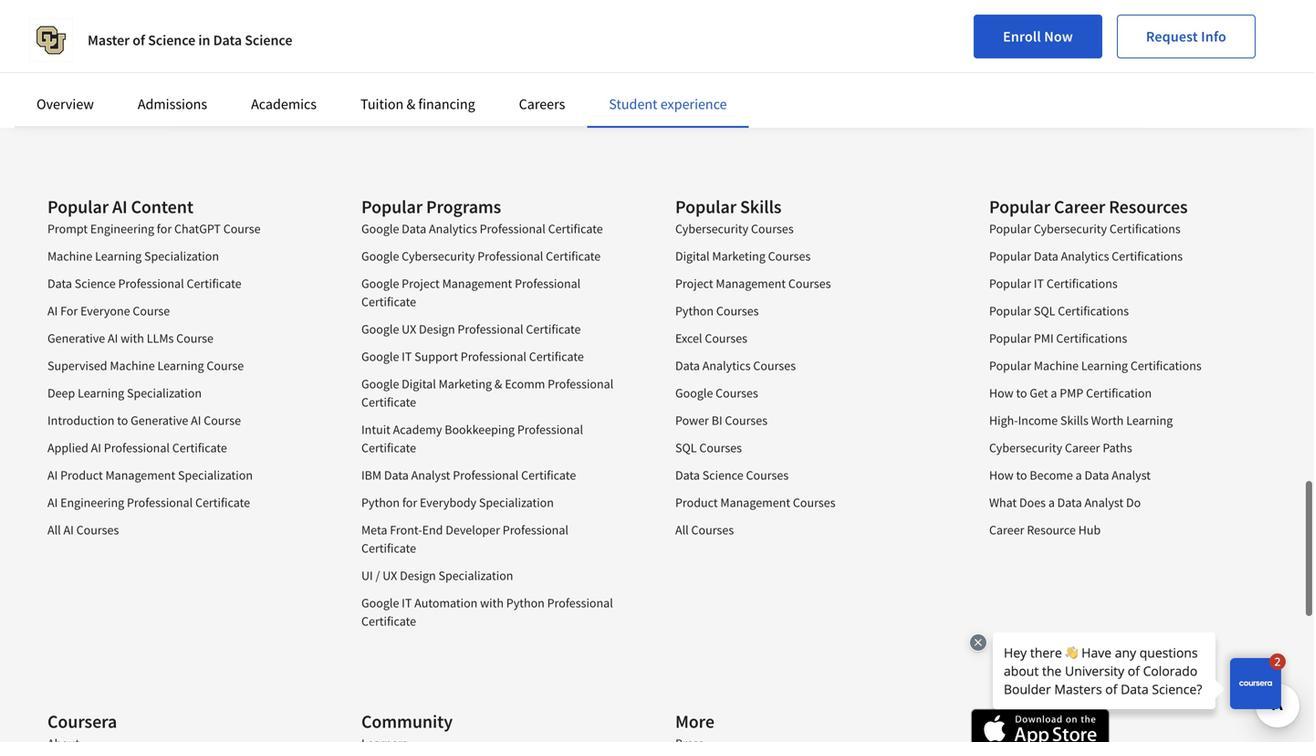 Task type: vqa. For each thing, say whether or not it's contained in the screenshot.
from
no



Task type: locate. For each thing, give the bounding box(es) containing it.
google for google cybersecurity professional certificate
[[362, 248, 399, 264]]

0 horizontal spatial for
[[157, 220, 172, 237]]

specialization down the meta front-end developer professional certificate
[[439, 567, 514, 584]]

professional inside the google it automation with python professional certificate
[[547, 595, 613, 611]]

1 vertical spatial sql
[[676, 439, 697, 456]]

machine learning specialization link
[[47, 248, 219, 264]]

popular data analytics certifications
[[990, 248, 1183, 264]]

google for google ux design professional certificate
[[362, 321, 399, 337]]

google inside google project management professional certificate
[[362, 275, 399, 291]]

learning up introduction
[[78, 385, 124, 401]]

ai for everyone course link
[[47, 302, 170, 319]]

0 vertical spatial to
[[1017, 385, 1028, 401]]

& right tuition
[[407, 95, 416, 113]]

developer
[[446, 522, 500, 538]]

2 list item from the left
[[362, 734, 623, 742]]

1 vertical spatial for
[[157, 220, 172, 237]]

deep learning specialization link
[[47, 385, 202, 401]]

for inside enrollment for spring 2 session is now open! spring 1 enrollment closes april 19
[[267, 16, 289, 39]]

project management courses
[[676, 275, 831, 291]]

prompt engineering for chatgpt course
[[47, 220, 261, 237]]

1 vertical spatial digital
[[402, 375, 436, 392]]

science down the sql courses
[[703, 467, 744, 483]]

certifications for popular sql certifications
[[1058, 302, 1129, 319]]

analytics up google courses
[[703, 357, 751, 374]]

1 horizontal spatial machine
[[110, 357, 155, 374]]

1 vertical spatial a
[[1076, 467, 1083, 483]]

learning up data science professional certificate link
[[95, 248, 142, 264]]

2 horizontal spatial for
[[402, 494, 417, 511]]

2 horizontal spatial analytics
[[1061, 248, 1110, 264]]

1 vertical spatial analytics
[[1061, 248, 1110, 264]]

for up front-
[[402, 494, 417, 511]]

0 horizontal spatial request
[[1040, 29, 1092, 48]]

2 vertical spatial a
[[1049, 494, 1055, 511]]

request info button for spring 1 enrollment closes april 19
[[1015, 17, 1146, 61]]

0 vertical spatial a
[[1051, 385, 1058, 401]]

to
[[1017, 385, 1028, 401], [117, 412, 128, 428], [1017, 467, 1028, 483]]

everyone
[[80, 302, 130, 319]]

0 horizontal spatial product
[[60, 467, 103, 483]]

digital
[[676, 248, 710, 264], [402, 375, 436, 392]]

open!
[[474, 16, 519, 39]]

data
[[213, 31, 242, 49], [402, 220, 426, 237], [1034, 248, 1059, 264], [47, 275, 72, 291], [676, 357, 700, 374], [384, 467, 409, 483], [676, 467, 700, 483], [1085, 467, 1110, 483], [1058, 494, 1082, 511]]

a right "become"
[[1076, 467, 1083, 483]]

deep learning specialization
[[47, 385, 202, 401]]

career down high-income skills worth learning
[[1065, 439, 1101, 456]]

marketing down "google it support professional certificate"
[[439, 375, 492, 392]]

0 horizontal spatial sql
[[676, 439, 697, 456]]

it left automation
[[402, 595, 412, 611]]

1 horizontal spatial info
[[1202, 27, 1227, 46]]

design up support
[[419, 321, 455, 337]]

project up python courses link
[[676, 275, 714, 291]]

list containing cybersecurity courses
[[676, 219, 937, 548]]

list containing google data analytics professional certificate
[[362, 219, 623, 639]]

machine down "popular pmi certifications" "link"
[[1034, 357, 1079, 374]]

google for google courses
[[676, 385, 713, 401]]

1 vertical spatial marketing
[[439, 375, 492, 392]]

0 horizontal spatial marketing
[[439, 375, 492, 392]]

0 vertical spatial skills
[[740, 195, 782, 218]]

how to become a data analyst
[[990, 467, 1151, 483]]

analyst
[[411, 467, 450, 483], [1112, 467, 1151, 483], [1085, 494, 1124, 511]]

all down applied
[[47, 522, 61, 538]]

how up high-
[[990, 385, 1014, 401]]

0 horizontal spatial spring
[[176, 42, 216, 61]]

popular for popular sql certifications
[[990, 302, 1032, 319]]

1 horizontal spatial with
[[480, 595, 504, 611]]

certificate inside google digital marketing & ecomm professional certificate
[[362, 394, 416, 410]]

popular for popular career resources
[[990, 195, 1051, 218]]

info for master of science in data science
[[1202, 27, 1227, 46]]

1 vertical spatial python
[[362, 494, 400, 511]]

google it automation with python professional certificate link
[[362, 595, 613, 629]]

popular for popular skills
[[676, 195, 737, 218]]

spring left 1
[[176, 42, 216, 61]]

popular
[[47, 195, 109, 218], [362, 195, 423, 218], [676, 195, 737, 218], [990, 195, 1051, 218], [990, 220, 1032, 237], [990, 248, 1032, 264], [990, 275, 1032, 291], [990, 302, 1032, 319], [990, 330, 1032, 346], [990, 357, 1032, 374]]

tuition & financing link
[[361, 95, 475, 113]]

popular pmi certifications link
[[990, 330, 1128, 346]]

0 horizontal spatial ux
[[383, 567, 397, 584]]

list for skills
[[676, 219, 937, 548]]

0 horizontal spatial info
[[1095, 29, 1120, 48]]

generative up supervised
[[47, 330, 105, 346]]

with right automation
[[480, 595, 504, 611]]

1 vertical spatial engineering
[[60, 494, 124, 511]]

1
[[219, 42, 226, 61]]

product management courses
[[676, 494, 836, 511]]

google for google project management professional certificate
[[362, 275, 399, 291]]

3 list from the left
[[676, 219, 937, 548]]

2 all from the left
[[676, 522, 689, 538]]

marketing down cybersecurity courses
[[712, 248, 766, 264]]

all for popular skills
[[676, 522, 689, 538]]

popular for popular machine learning certifications
[[990, 357, 1032, 374]]

all down data science courses 'link'
[[676, 522, 689, 538]]

0 vertical spatial analytics
[[429, 220, 477, 237]]

a for become
[[1076, 467, 1083, 483]]

ux
[[402, 321, 417, 337], [383, 567, 397, 584]]

list for career
[[990, 219, 1251, 548]]

2
[[347, 16, 356, 39]]

management down the google cybersecurity professional certificate
[[442, 275, 512, 291]]

list item for community
[[362, 734, 623, 742]]

1 horizontal spatial marketing
[[712, 248, 766, 264]]

data up 'popular it certifications' link
[[1034, 248, 1059, 264]]

hub
[[1079, 522, 1101, 538]]

ux up support
[[402, 321, 417, 337]]

engineering
[[90, 220, 154, 237], [60, 494, 124, 511]]

with
[[121, 330, 144, 346], [480, 595, 504, 611]]

do
[[1127, 494, 1141, 511]]

1 vertical spatial how
[[990, 467, 1014, 483]]

career for cybersecurity
[[1065, 439, 1101, 456]]

1 vertical spatial &
[[495, 375, 502, 392]]

0 horizontal spatial request info
[[1040, 29, 1120, 48]]

0 vertical spatial for
[[267, 16, 289, 39]]

list containing popular cybersecurity certifications
[[990, 219, 1251, 548]]

popular career resources
[[990, 195, 1188, 218]]

footer
[[0, 121, 1315, 742]]

1 list from the left
[[47, 219, 309, 548]]

2 vertical spatial for
[[402, 494, 417, 511]]

admissions
[[138, 95, 207, 113]]

master of science in data science
[[88, 31, 293, 49]]

engineering down popular ai content
[[90, 220, 154, 237]]

1 horizontal spatial skills
[[1061, 412, 1089, 428]]

python up meta
[[362, 494, 400, 511]]

enrollment
[[176, 16, 263, 39]]

course for chatgpt
[[223, 220, 261, 237]]

1 horizontal spatial for
[[267, 16, 289, 39]]

all
[[47, 522, 61, 538], [676, 522, 689, 538]]

1 horizontal spatial request
[[1147, 27, 1199, 46]]

skills up cybersecurity courses link
[[740, 195, 782, 218]]

spring
[[293, 16, 344, 39], [176, 42, 216, 61]]

1 vertical spatial design
[[400, 567, 436, 584]]

1 vertical spatial ux
[[383, 567, 397, 584]]

specialization up ai engineering professional certificate 'link'
[[178, 467, 253, 483]]

how up what
[[990, 467, 1014, 483]]

with left llms
[[121, 330, 144, 346]]

skills
[[740, 195, 782, 218], [1061, 412, 1089, 428]]

a right does
[[1049, 494, 1055, 511]]

1 horizontal spatial python
[[506, 595, 545, 611]]

university of colorado boulder logo image
[[29, 18, 73, 62]]

machine down prompt on the left of the page
[[47, 248, 92, 264]]

0 horizontal spatial digital
[[402, 375, 436, 392]]

ibm
[[362, 467, 382, 483]]

project
[[402, 275, 440, 291], [676, 275, 714, 291]]

python for python courses
[[676, 302, 714, 319]]

2 vertical spatial to
[[1017, 467, 1028, 483]]

2 horizontal spatial machine
[[1034, 357, 1079, 374]]

professional inside google digital marketing & ecomm professional certificate
[[548, 375, 614, 392]]

cybersecurity down popular career resources
[[1034, 220, 1107, 237]]

certificate inside the google it automation with python professional certificate
[[362, 613, 416, 629]]

0 vertical spatial &
[[407, 95, 416, 113]]

1 vertical spatial with
[[480, 595, 504, 611]]

analytics down programs
[[429, 220, 477, 237]]

product
[[60, 467, 103, 483], [676, 494, 718, 511]]

for
[[60, 302, 78, 319]]

1 list item from the left
[[47, 734, 309, 742]]

list for ai
[[47, 219, 309, 548]]

for down content
[[157, 220, 172, 237]]

& inside google digital marketing & ecomm professional certificate
[[495, 375, 502, 392]]

to for generative
[[117, 412, 128, 428]]

python up excel
[[676, 302, 714, 319]]

science right 1
[[245, 31, 293, 49]]

0 vertical spatial spring
[[293, 16, 344, 39]]

2 horizontal spatial python
[[676, 302, 714, 319]]

1 vertical spatial career
[[1065, 439, 1101, 456]]

learning up certification
[[1082, 357, 1128, 374]]

1 vertical spatial to
[[117, 412, 128, 428]]

deep
[[47, 385, 75, 401]]

career up popular cybersecurity certifications
[[1054, 195, 1106, 218]]

data science courses link
[[676, 467, 789, 483]]

of
[[133, 31, 145, 49]]

& left ecomm
[[495, 375, 502, 392]]

google inside google digital marketing & ecomm professional certificate
[[362, 375, 399, 392]]

automation
[[415, 595, 478, 611]]

machine down generative ai with llms course link
[[110, 357, 155, 374]]

list for programs
[[362, 219, 623, 639]]

ecomm
[[505, 375, 545, 392]]

professional inside the meta front-end developer professional certificate
[[503, 522, 569, 538]]

learning
[[95, 248, 142, 264], [157, 357, 204, 374], [1082, 357, 1128, 374], [78, 385, 124, 401], [1127, 412, 1173, 428]]

2 horizontal spatial list item
[[676, 734, 937, 742]]

2 vertical spatial it
[[402, 595, 412, 611]]

0 horizontal spatial generative
[[47, 330, 105, 346]]

excel courses link
[[676, 330, 748, 346]]

1 horizontal spatial request info
[[1147, 27, 1227, 46]]

1 vertical spatial generative
[[131, 412, 188, 428]]

0 vertical spatial engineering
[[90, 220, 154, 237]]

1 horizontal spatial ux
[[402, 321, 417, 337]]

generative
[[47, 330, 105, 346], [131, 412, 188, 428]]

popular for popular ai content
[[47, 195, 109, 218]]

0 vertical spatial with
[[121, 330, 144, 346]]

student experience link
[[609, 95, 727, 113]]

product up all courses link
[[676, 494, 718, 511]]

cybersecurity up google project management professional certificate "link"
[[402, 248, 475, 264]]

request info button
[[1117, 15, 1256, 58], [1015, 17, 1146, 61]]

to up does
[[1017, 467, 1028, 483]]

popular for popular pmi certifications
[[990, 330, 1032, 346]]

1 project from the left
[[402, 275, 440, 291]]

0 vertical spatial digital
[[676, 248, 710, 264]]

0 horizontal spatial python
[[362, 494, 400, 511]]

0 vertical spatial marketing
[[712, 248, 766, 264]]

for up enrollment
[[267, 16, 289, 39]]

0 horizontal spatial skills
[[740, 195, 782, 218]]

science left in
[[148, 31, 196, 49]]

2 how from the top
[[990, 467, 1014, 483]]

course for llms
[[176, 330, 214, 346]]

spring up "closes"
[[293, 16, 344, 39]]

project down the google cybersecurity professional certificate
[[402, 275, 440, 291]]

google digital marketing & ecomm professional certificate link
[[362, 375, 614, 410]]

for for python
[[402, 494, 417, 511]]

popular cybersecurity certifications link
[[990, 220, 1181, 237]]

product down applied
[[60, 467, 103, 483]]

google for google it automation with python professional certificate
[[362, 595, 399, 611]]

analytics down the "popular cybersecurity certifications" link on the top
[[1061, 248, 1110, 264]]

it
[[1034, 275, 1044, 291], [402, 348, 412, 365], [402, 595, 412, 611]]

a right get
[[1051, 385, 1058, 401]]

1 all from the left
[[47, 522, 61, 538]]

ui / ux design specialization link
[[362, 567, 514, 584]]

0 vertical spatial career
[[1054, 195, 1106, 218]]

data right ibm
[[384, 467, 409, 483]]

0 vertical spatial ux
[[402, 321, 417, 337]]

google for google it support professional certificate
[[362, 348, 399, 365]]

digital down support
[[402, 375, 436, 392]]

python right automation
[[506, 595, 545, 611]]

generative up applied ai professional certificate
[[131, 412, 188, 428]]

it left support
[[402, 348, 412, 365]]

popular for popular cybersecurity certifications
[[990, 220, 1032, 237]]

0 horizontal spatial all
[[47, 522, 61, 538]]

0 horizontal spatial with
[[121, 330, 144, 346]]

data up for
[[47, 275, 72, 291]]

2 vertical spatial python
[[506, 595, 545, 611]]

sql up pmi
[[1034, 302, 1056, 319]]

coursera
[[47, 710, 117, 733]]

1 horizontal spatial all
[[676, 522, 689, 538]]

0 vertical spatial how
[[990, 385, 1014, 401]]

career down what
[[990, 522, 1025, 538]]

request
[[1147, 27, 1199, 46], [1040, 29, 1092, 48]]

4 list from the left
[[990, 219, 1251, 548]]

0 vertical spatial product
[[60, 467, 103, 483]]

it for certifications
[[1034, 275, 1044, 291]]

to for get
[[1017, 385, 1028, 401]]

course for ai
[[204, 412, 241, 428]]

0 horizontal spatial project
[[402, 275, 440, 291]]

career for popular
[[1054, 195, 1106, 218]]

management inside google project management professional certificate
[[442, 275, 512, 291]]

cybersecurity courses link
[[676, 220, 794, 237]]

2 vertical spatial analytics
[[703, 357, 751, 374]]

to left get
[[1017, 385, 1028, 401]]

0 horizontal spatial list item
[[47, 734, 309, 742]]

0 vertical spatial sql
[[1034, 302, 1056, 319]]

1 horizontal spatial &
[[495, 375, 502, 392]]

1 vertical spatial skills
[[1061, 412, 1089, 428]]

how
[[990, 385, 1014, 401], [990, 467, 1014, 483]]

marketing inside google digital marketing & ecomm professional certificate
[[439, 375, 492, 392]]

list containing prompt engineering for chatgpt course
[[47, 219, 309, 548]]

google inside the google it automation with python professional certificate
[[362, 595, 399, 611]]

skills down "pmp"
[[1061, 412, 1089, 428]]

pmi
[[1034, 330, 1054, 346]]

1 vertical spatial it
[[402, 348, 412, 365]]

career
[[1054, 195, 1106, 218], [1065, 439, 1101, 456], [990, 522, 1025, 538]]

info for spring 1 enrollment closes april 19
[[1095, 29, 1120, 48]]

management down data science courses 'link'
[[721, 494, 791, 511]]

digital down cybersecurity courses
[[676, 248, 710, 264]]

digital marketing courses link
[[676, 248, 811, 264]]

certificate inside google project management professional certificate
[[362, 293, 416, 310]]

data science professional certificate
[[47, 275, 242, 291]]

it inside the google it automation with python professional certificate
[[402, 595, 412, 611]]

popular data analytics certifications link
[[990, 248, 1183, 264]]

1 horizontal spatial product
[[676, 494, 718, 511]]

course
[[223, 220, 261, 237], [133, 302, 170, 319], [176, 330, 214, 346], [207, 357, 244, 374], [204, 412, 241, 428]]

how for how to get a pmp certification
[[990, 385, 1014, 401]]

cybersecurity down popular skills
[[676, 220, 749, 237]]

project inside google project management professional certificate
[[402, 275, 440, 291]]

1 horizontal spatial list item
[[362, 734, 623, 742]]

list
[[47, 219, 309, 548], [362, 219, 623, 639], [676, 219, 937, 548], [990, 219, 1251, 548]]

google
[[362, 220, 399, 237], [362, 248, 399, 264], [362, 275, 399, 291], [362, 321, 399, 337], [362, 348, 399, 365], [362, 375, 399, 392], [676, 385, 713, 401], [362, 595, 399, 611]]

1 how from the top
[[990, 385, 1014, 401]]

resources
[[1109, 195, 1188, 218]]

3 list item from the left
[[676, 734, 937, 742]]

request info for spring 1 enrollment closes april 19
[[1040, 29, 1120, 48]]

0 horizontal spatial analytics
[[429, 220, 477, 237]]

2 list from the left
[[362, 219, 623, 639]]

digital inside google digital marketing & ecomm professional certificate
[[402, 375, 436, 392]]

design up automation
[[400, 567, 436, 584]]

1 horizontal spatial project
[[676, 275, 714, 291]]

learning down llms
[[157, 357, 204, 374]]

ai
[[112, 195, 127, 218], [47, 302, 58, 319], [108, 330, 118, 346], [191, 412, 201, 428], [91, 439, 101, 456], [47, 467, 58, 483], [47, 494, 58, 511], [64, 522, 74, 538]]

popular sql certifications
[[990, 302, 1129, 319]]

professional inside google project management professional certificate
[[515, 275, 581, 291]]

professional
[[480, 220, 546, 237], [478, 248, 544, 264], [118, 275, 184, 291], [515, 275, 581, 291], [458, 321, 524, 337], [461, 348, 527, 365], [548, 375, 614, 392], [518, 421, 583, 438], [104, 439, 170, 456], [453, 467, 519, 483], [127, 494, 193, 511], [503, 522, 569, 538], [547, 595, 613, 611]]

product management courses link
[[676, 494, 836, 511]]

0 vertical spatial python
[[676, 302, 714, 319]]

cybersecurity career paths
[[990, 439, 1133, 456]]

sql down power
[[676, 439, 697, 456]]

management
[[442, 275, 512, 291], [716, 275, 786, 291], [105, 467, 175, 483], [721, 494, 791, 511]]

popular for popular programs
[[362, 195, 423, 218]]

to down deep learning specialization
[[117, 412, 128, 428]]

1 horizontal spatial digital
[[676, 248, 710, 264]]

engineering up all ai courses
[[60, 494, 124, 511]]

applied ai professional certificate
[[47, 439, 227, 456]]

how for how to become a data analyst
[[990, 467, 1014, 483]]

0 vertical spatial it
[[1034, 275, 1044, 291]]

certificate inside the meta front-end developer professional certificate
[[362, 540, 416, 556]]

power bi courses
[[676, 412, 768, 428]]

prompt
[[47, 220, 88, 237]]

list item
[[47, 734, 309, 742], [362, 734, 623, 742], [676, 734, 937, 742]]

machine learning specialization
[[47, 248, 219, 264]]

ux right / at the bottom
[[383, 567, 397, 584]]

1 vertical spatial product
[[676, 494, 718, 511]]

excel courses
[[676, 330, 748, 346]]

power bi courses link
[[676, 412, 768, 428]]

a for get
[[1051, 385, 1058, 401]]

1 horizontal spatial spring
[[293, 16, 344, 39]]

it up popular sql certifications
[[1034, 275, 1044, 291]]



Task type: describe. For each thing, give the bounding box(es) containing it.
power
[[676, 412, 709, 428]]

cybersecurity courses
[[676, 220, 794, 237]]

machine for popular career resources
[[1034, 357, 1079, 374]]

community
[[362, 710, 453, 733]]

certifications for popular it certifications
[[1047, 275, 1118, 291]]

supervised machine learning course link
[[47, 357, 244, 374]]

all ai courses
[[47, 522, 119, 538]]

request info for master of science in data science
[[1147, 27, 1227, 46]]

/
[[376, 567, 380, 584]]

llms
[[147, 330, 174, 346]]

bookkeeping
[[445, 421, 515, 438]]

google it automation with python professional certificate
[[362, 595, 613, 629]]

academics
[[251, 95, 317, 113]]

popular sql certifications link
[[990, 302, 1129, 319]]

science up everyone
[[75, 275, 116, 291]]

with inside the google it automation with python professional certificate
[[480, 595, 504, 611]]

high-income skills worth learning
[[990, 412, 1173, 428]]

student
[[609, 95, 658, 113]]

sql courses link
[[676, 439, 742, 456]]

list item for coursera
[[47, 734, 309, 742]]

popular machine learning certifications
[[990, 357, 1202, 374]]

prompt engineering for chatgpt course link
[[47, 220, 261, 237]]

generative ai with llms course link
[[47, 330, 214, 346]]

google for google data analytics professional certificate
[[362, 220, 399, 237]]

download on the app store image
[[971, 709, 1110, 742]]

specialization down chatgpt
[[144, 248, 219, 264]]

become
[[1030, 467, 1074, 483]]

certification
[[1087, 385, 1152, 401]]

certifications for popular cybersecurity certifications
[[1110, 220, 1181, 237]]

introduction to generative ai course link
[[47, 412, 241, 428]]

career resource hub link
[[990, 522, 1101, 538]]

generative ai with llms course
[[47, 330, 214, 346]]

all for popular ai content
[[47, 522, 61, 538]]

engineering for ai
[[60, 494, 124, 511]]

ai engineering professional certificate link
[[47, 494, 250, 511]]

google ux design professional certificate link
[[362, 321, 581, 337]]

ui / ux design specialization
[[362, 567, 514, 584]]

analyst left do
[[1085, 494, 1124, 511]]

data down excel
[[676, 357, 700, 374]]

now
[[437, 16, 470, 39]]

analyst up do
[[1112, 467, 1151, 483]]

0 vertical spatial generative
[[47, 330, 105, 346]]

how to get a pmp certification
[[990, 385, 1152, 401]]

0 vertical spatial design
[[419, 321, 455, 337]]

get
[[1030, 385, 1049, 401]]

what does a data analyst do
[[990, 494, 1141, 511]]

all courses link
[[676, 522, 734, 538]]

introduction
[[47, 412, 115, 428]]

everybody
[[420, 494, 477, 511]]

cybersecurity career paths link
[[990, 439, 1133, 456]]

data down paths
[[1085, 467, 1110, 483]]

footer containing popular ai content
[[0, 121, 1315, 742]]

data right in
[[213, 31, 242, 49]]

0 horizontal spatial &
[[407, 95, 416, 113]]

enroll
[[1003, 27, 1042, 46]]

data down the popular programs
[[402, 220, 426, 237]]

enroll now
[[1003, 27, 1074, 46]]

more
[[676, 710, 715, 733]]

1 vertical spatial spring
[[176, 42, 216, 61]]

is
[[421, 16, 433, 39]]

now
[[1045, 27, 1074, 46]]

high-income skills worth learning link
[[990, 412, 1173, 428]]

popular pmi certifications
[[990, 330, 1128, 346]]

0 horizontal spatial machine
[[47, 248, 92, 264]]

pmp
[[1060, 385, 1084, 401]]

popular programs
[[362, 195, 501, 218]]

ui
[[362, 567, 373, 584]]

2 vertical spatial career
[[990, 522, 1025, 538]]

management down digital marketing courses in the right top of the page
[[716, 275, 786, 291]]

to for become
[[1017, 467, 1028, 483]]

overview
[[37, 95, 94, 113]]

end
[[422, 522, 443, 538]]

specialization up developer in the left of the page
[[479, 494, 554, 511]]

certifications for popular pmi certifications
[[1057, 330, 1128, 346]]

machine for popular ai content
[[110, 357, 155, 374]]

popular for popular data analytics certifications
[[990, 248, 1032, 264]]

popular it certifications link
[[990, 275, 1118, 291]]

it for automation
[[402, 595, 412, 611]]

engineering for prompt
[[90, 220, 154, 237]]

academy
[[393, 421, 442, 438]]

google digital marketing & ecomm professional certificate
[[362, 375, 614, 410]]

for for enrollment
[[267, 16, 289, 39]]

learning down certification
[[1127, 412, 1173, 428]]

enroll now button
[[974, 15, 1103, 58]]

analyst up everybody
[[411, 467, 450, 483]]

popular skills
[[676, 195, 782, 218]]

front-
[[390, 522, 422, 538]]

data down how to become a data analyst link
[[1058, 494, 1082, 511]]

google it support professional certificate
[[362, 348, 584, 365]]

python courses link
[[676, 302, 759, 319]]

bi
[[712, 412, 723, 428]]

supervised
[[47, 357, 107, 374]]

request for master of science in data science
[[1147, 27, 1199, 46]]

certificate inside the intuit academy bookkeeping professional certificate
[[362, 439, 416, 456]]

analytics for certifications
[[1061, 248, 1110, 264]]

what
[[990, 494, 1017, 511]]

python for everybody specialization link
[[362, 494, 554, 511]]

experience
[[661, 95, 727, 113]]

google for google digital marketing & ecomm professional certificate
[[362, 375, 399, 392]]

1 horizontal spatial generative
[[131, 412, 188, 428]]

1 horizontal spatial analytics
[[703, 357, 751, 374]]

ai product management specialization
[[47, 467, 253, 483]]

data analytics courses link
[[676, 357, 796, 374]]

python for python for everybody specialization
[[362, 494, 400, 511]]

request info button for master of science in data science
[[1117, 15, 1256, 58]]

introduction to generative ai course
[[47, 412, 241, 428]]

popular for popular it certifications
[[990, 275, 1032, 291]]

2 project from the left
[[676, 275, 714, 291]]

financing
[[419, 95, 475, 113]]

list item for more
[[676, 734, 937, 742]]

ai engineering professional certificate
[[47, 494, 250, 511]]

april
[[341, 42, 369, 61]]

it for support
[[402, 348, 412, 365]]

paths
[[1103, 439, 1133, 456]]

popular ai content
[[47, 195, 193, 218]]

python inside the google it automation with python professional certificate
[[506, 595, 545, 611]]

high-
[[990, 412, 1019, 428]]

programs
[[426, 195, 501, 218]]

how to become a data analyst link
[[990, 467, 1151, 483]]

google cybersecurity professional certificate
[[362, 248, 601, 264]]

tuition & financing
[[361, 95, 475, 113]]

19
[[372, 42, 387, 61]]

what does a data analyst do link
[[990, 494, 1141, 511]]

ibm data analyst professional certificate
[[362, 467, 576, 483]]

analytics for professional
[[429, 220, 477, 237]]

closes
[[300, 42, 338, 61]]

specialization down supervised machine learning course link
[[127, 385, 202, 401]]

1 horizontal spatial sql
[[1034, 302, 1056, 319]]

professional inside the intuit academy bookkeeping professional certificate
[[518, 421, 583, 438]]

popular machine learning certifications link
[[990, 357, 1202, 374]]

master
[[88, 31, 130, 49]]

ibm data analyst professional certificate link
[[362, 467, 576, 483]]

python courses
[[676, 302, 759, 319]]

data down the sql courses
[[676, 467, 700, 483]]

management down applied ai professional certificate
[[105, 467, 175, 483]]

supervised machine learning course
[[47, 357, 244, 374]]

data science courses
[[676, 467, 789, 483]]

cybersecurity down "income"
[[990, 439, 1063, 456]]

request for spring 1 enrollment closes april 19
[[1040, 29, 1092, 48]]



